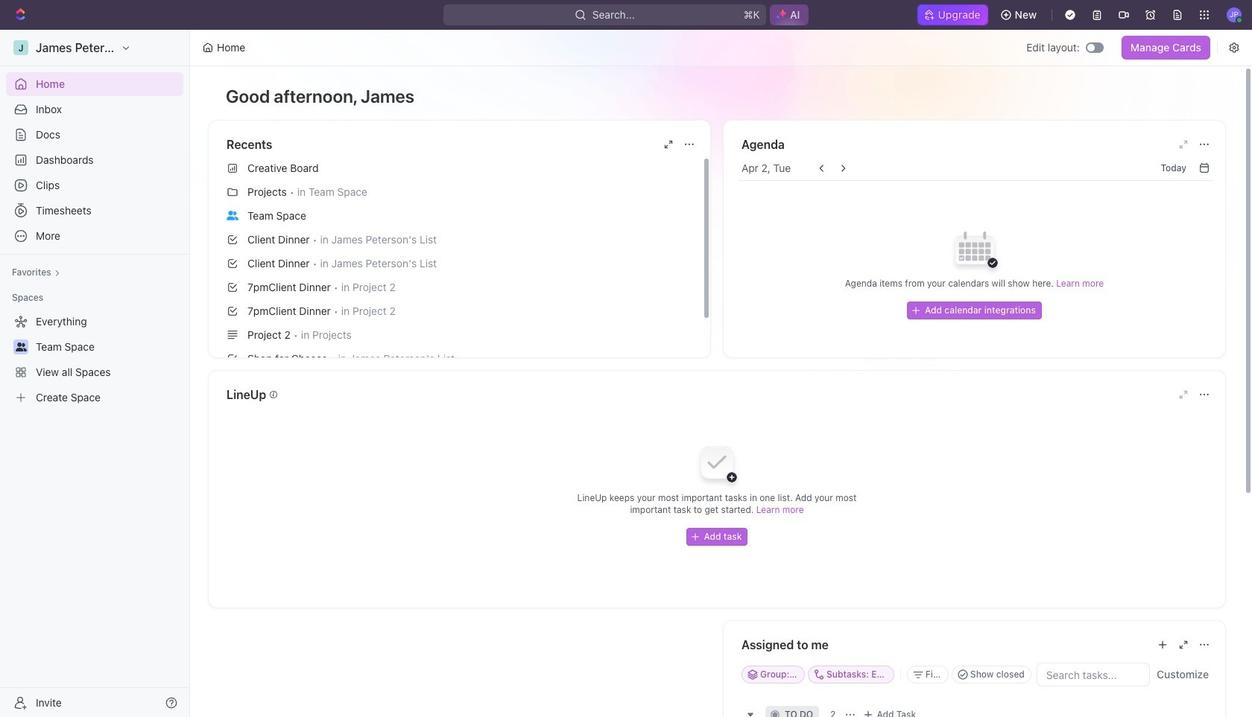 Task type: vqa. For each thing, say whether or not it's contained in the screenshot.
text field
no



Task type: locate. For each thing, give the bounding box(es) containing it.
0 horizontal spatial user group image
[[15, 343, 26, 352]]

user group image
[[227, 211, 238, 220], [15, 343, 26, 352]]

0 vertical spatial user group image
[[227, 211, 238, 220]]

james peterson's workspace, , element
[[13, 40, 28, 55]]

Search tasks... text field
[[1037, 664, 1149, 686]]

tree
[[6, 310, 183, 410]]

1 vertical spatial user group image
[[15, 343, 26, 352]]



Task type: describe. For each thing, give the bounding box(es) containing it.
user group image inside tree
[[15, 343, 26, 352]]

sidebar navigation
[[0, 30, 193, 718]]

tree inside sidebar navigation
[[6, 310, 183, 410]]

1 horizontal spatial user group image
[[227, 211, 238, 220]]



